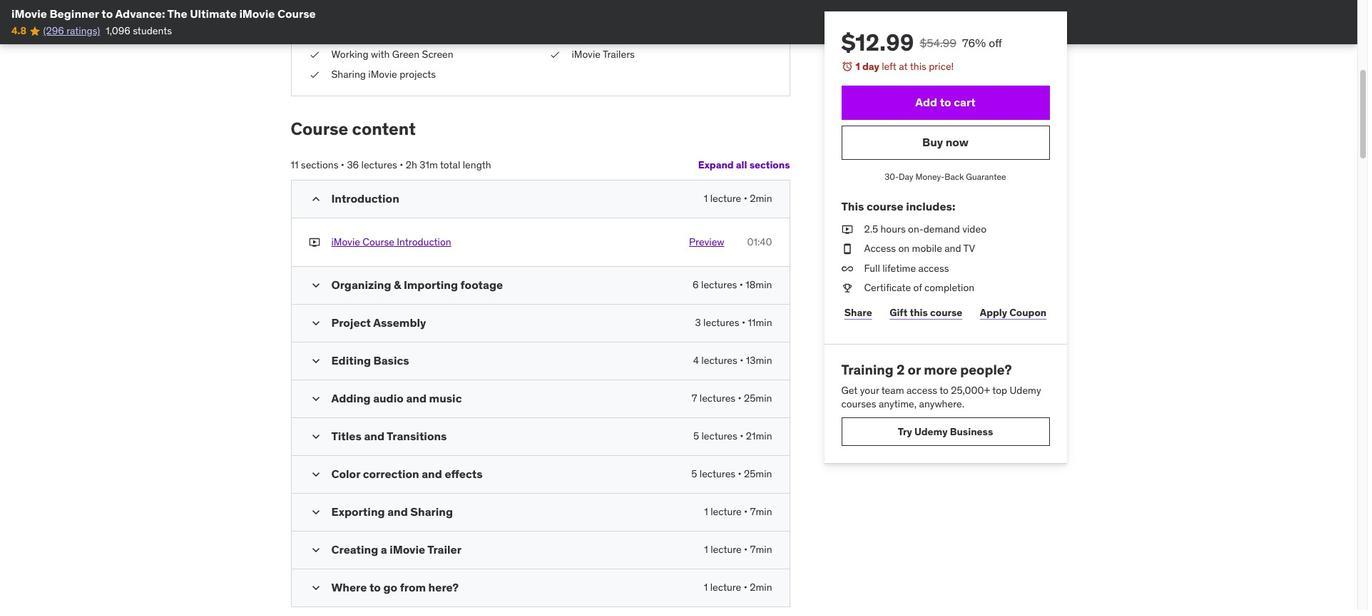 Task type: describe. For each thing, give the bounding box(es) containing it.
25,000+
[[951, 384, 990, 397]]

access on mobile and tv
[[864, 242, 975, 255]]

on
[[899, 242, 910, 255]]

beginner
[[50, 6, 99, 21]]

• for creating a imovie trailer
[[744, 543, 748, 556]]

6
[[693, 279, 699, 291]]

price!
[[929, 60, 954, 73]]

buy now button
[[842, 125, 1050, 160]]

ultimate
[[190, 6, 237, 21]]

content
[[352, 118, 416, 140]]

access
[[864, 242, 896, 255]]

try udemy business
[[898, 425, 993, 438]]

4 lectures • 13min
[[693, 354, 772, 367]]

lectures for adding audio and music
[[700, 392, 736, 405]]

effects for adding text and effects
[[404, 28, 435, 41]]

$54.99
[[920, 36, 957, 50]]

assembly
[[373, 316, 426, 330]]

• for organizing & importing footage
[[740, 279, 743, 291]]

lecture for exporting and sharing
[[711, 505, 742, 518]]

creating
[[331, 543, 378, 557]]

7min for exporting and sharing
[[750, 505, 772, 518]]

small image for organizing & importing footage
[[309, 279, 323, 293]]

0 vertical spatial course
[[277, 6, 316, 21]]

effects for color correction and effects
[[445, 467, 483, 481]]

hours
[[881, 222, 906, 235]]

adding audio and music
[[331, 391, 462, 406]]

0 horizontal spatial udemy
[[915, 425, 948, 438]]

apply coupon
[[980, 306, 1047, 319]]

11 sections • 36 lectures • 2h 31m total length
[[291, 158, 491, 171]]

2.5 hours on-demand video
[[864, 222, 987, 235]]

with
[[371, 48, 390, 61]]

adding for adding audio and music
[[331, 391, 371, 406]]

3 lectures • 11min
[[695, 316, 772, 329]]

apply
[[980, 306, 1008, 319]]

anytime,
[[879, 398, 917, 410]]

trailers
[[603, 48, 635, 61]]

25min for color correction and effects
[[744, 468, 772, 481]]

students
[[133, 25, 172, 37]]

4.8
[[11, 25, 27, 37]]

gift this course
[[890, 306, 963, 319]]

imovie up 4.8
[[11, 6, 47, 21]]

team
[[882, 384, 904, 397]]

30-day money-back guarantee
[[885, 171, 1007, 182]]

day
[[863, 60, 880, 73]]

of
[[914, 281, 922, 294]]

business
[[950, 425, 993, 438]]

2.5
[[864, 222, 878, 235]]

add to cart
[[916, 95, 976, 109]]

2h 31m
[[406, 158, 438, 171]]

1 for creating a imovie trailer
[[704, 543, 708, 556]]

from
[[400, 580, 426, 595]]

5 lectures • 25min
[[692, 468, 772, 481]]

7
[[692, 392, 697, 405]]

using
[[572, 28, 598, 41]]

certificate of completion
[[864, 281, 975, 294]]

the
[[167, 6, 187, 21]]

editing basics
[[331, 354, 409, 368]]

1,096
[[106, 25, 130, 37]]

on-
[[908, 222, 924, 235]]

correction
[[363, 467, 419, 481]]

course content
[[291, 118, 416, 140]]

small image for adding audio and music
[[309, 392, 323, 406]]

1 horizontal spatial course
[[930, 306, 963, 319]]

titles and transitions
[[331, 429, 447, 443]]

introduction inside button
[[397, 235, 451, 248]]

to left go
[[370, 580, 381, 595]]

&
[[394, 278, 401, 292]]

• for introduction
[[744, 192, 748, 205]]

using transitions
[[572, 28, 648, 41]]

• for adding audio and music
[[738, 392, 742, 405]]

30-
[[885, 171, 899, 182]]

and right 'correction'
[[422, 467, 442, 481]]

lecture for where to go from here?
[[710, 581, 742, 594]]

1 for introduction
[[704, 192, 708, 205]]

0 vertical spatial introduction
[[331, 191, 399, 205]]

1,096 students
[[106, 25, 172, 37]]

xsmall image for working with green screen
[[309, 48, 320, 62]]

xsmall image for using transitions
[[549, 28, 560, 42]]

7min for creating a imovie trailer
[[750, 543, 772, 556]]

1 lecture • 7min for creating a imovie trailer
[[704, 543, 772, 556]]

1 for exporting and sharing
[[704, 505, 708, 518]]

small image for project assembly
[[309, 316, 323, 331]]

lecture for introduction
[[710, 192, 742, 205]]

1 lecture • 2min for where to go from here?
[[704, 581, 772, 594]]

certificate
[[864, 281, 911, 294]]

• for color correction and effects
[[738, 468, 742, 481]]

adding for adding text and effects
[[331, 28, 363, 41]]

off
[[989, 36, 1002, 50]]

titles
[[331, 429, 362, 443]]

and left tv
[[945, 242, 961, 255]]

preview
[[689, 235, 725, 248]]

• for exporting and sharing
[[744, 505, 748, 518]]

color
[[331, 467, 360, 481]]

now
[[946, 135, 969, 149]]

full
[[864, 262, 880, 275]]

trailer
[[428, 543, 462, 557]]

completion
[[925, 281, 975, 294]]

1 horizontal spatial transitions
[[600, 28, 648, 41]]

add
[[916, 95, 938, 109]]

exporting
[[331, 505, 385, 519]]

imovie beginner to advance: the ultimate imovie course
[[11, 6, 316, 21]]

try
[[898, 425, 912, 438]]

• for where to go from here?
[[744, 581, 748, 594]]

adding text and effects
[[331, 28, 435, 41]]

back
[[945, 171, 964, 182]]

1 vertical spatial transitions
[[387, 429, 447, 443]]

small image for exporting
[[309, 505, 323, 520]]

exporting and sharing
[[331, 505, 453, 519]]

01:40
[[747, 235, 772, 248]]

green
[[392, 48, 420, 61]]

anywhere.
[[919, 398, 965, 410]]

text
[[365, 28, 383, 41]]

left
[[882, 60, 897, 73]]

2min for where to go from here?
[[750, 581, 772, 594]]

organizing & importing footage
[[331, 278, 503, 292]]



Task type: locate. For each thing, give the bounding box(es) containing it.
this course includes:
[[842, 199, 956, 214]]

0 horizontal spatial sections
[[301, 158, 339, 171]]

small image for creating a imovie trailer
[[309, 543, 323, 558]]

sections right 11
[[301, 158, 339, 171]]

creating a imovie trailer
[[331, 543, 462, 557]]

gift this course link
[[887, 298, 966, 327]]

xsmall image for full lifetime access
[[842, 262, 853, 276]]

alarm image
[[842, 61, 853, 72]]

3 small image from the top
[[309, 468, 323, 482]]

1 7min from the top
[[750, 505, 772, 518]]

here?
[[429, 580, 459, 595]]

5 lectures • 21min
[[693, 430, 772, 443]]

to inside training 2 or more people? get your team access to 25,000+ top udemy courses anytime, anywhere.
[[940, 384, 949, 397]]

1 vertical spatial 1 lecture • 7min
[[704, 543, 772, 556]]

0 vertical spatial 7min
[[750, 505, 772, 518]]

1 2min from the top
[[750, 192, 772, 205]]

basics
[[374, 354, 409, 368]]

course up 'hours'
[[867, 199, 904, 214]]

xsmall image for 2.5
[[842, 222, 853, 236]]

1 horizontal spatial udemy
[[1010, 384, 1041, 397]]

2 1 lecture • 7min from the top
[[704, 543, 772, 556]]

1 1 lecture • 2min from the top
[[704, 192, 772, 205]]

xsmall image for certificate
[[842, 281, 853, 295]]

working
[[331, 48, 369, 61]]

access inside training 2 or more people? get your team access to 25,000+ top udemy courses anytime, anywhere.
[[907, 384, 938, 397]]

footage
[[461, 278, 503, 292]]

audio
[[373, 391, 404, 406]]

adding up working
[[331, 28, 363, 41]]

buy
[[923, 135, 943, 149]]

1 lecture • 7min
[[704, 505, 772, 518], [704, 543, 772, 556]]

introduction
[[331, 191, 399, 205], [397, 235, 451, 248]]

imovie up the organizing
[[331, 235, 360, 248]]

0 vertical spatial access
[[919, 262, 949, 275]]

1 vertical spatial course
[[930, 306, 963, 319]]

working with green screen
[[331, 48, 454, 61]]

small image for titles
[[309, 430, 323, 444]]

lifetime
[[883, 262, 916, 275]]

0 vertical spatial 1 lecture • 7min
[[704, 505, 772, 518]]

1 small image from the top
[[309, 192, 323, 206]]

expand all sections button
[[698, 151, 790, 180]]

mobile
[[912, 242, 942, 255]]

training
[[842, 361, 894, 378]]

lectures down 5 lectures • 21min
[[700, 468, 736, 481]]

color correction and effects
[[331, 467, 483, 481]]

1 vertical spatial sharing
[[410, 505, 453, 519]]

3 small image from the top
[[309, 316, 323, 331]]

1 horizontal spatial sharing
[[410, 505, 453, 519]]

course
[[867, 199, 904, 214], [930, 306, 963, 319]]

1 this from the top
[[910, 60, 927, 73]]

xsmall image for sharing imovie projects
[[309, 67, 320, 81]]

expand all sections
[[698, 159, 790, 172]]

0 vertical spatial this
[[910, 60, 927, 73]]

imovie course introduction
[[331, 235, 451, 248]]

• for titles and transitions
[[740, 430, 744, 443]]

6 small image from the top
[[309, 581, 323, 595]]

5 for titles and transitions
[[693, 430, 699, 443]]

sharing down working
[[331, 67, 366, 80]]

25min down 21min
[[744, 468, 772, 481]]

0 vertical spatial udemy
[[1010, 384, 1041, 397]]

effects
[[404, 28, 435, 41], [445, 467, 483, 481]]

small image left color
[[309, 468, 323, 482]]

small image left exporting
[[309, 505, 323, 520]]

lectures for editing basics
[[702, 354, 738, 367]]

25min for adding audio and music
[[744, 392, 772, 405]]

1 vertical spatial 7min
[[750, 543, 772, 556]]

lectures right 6
[[701, 279, 737, 291]]

1 sections from the left
[[301, 158, 339, 171]]

0 vertical spatial sharing
[[331, 67, 366, 80]]

tv
[[964, 242, 975, 255]]

0 horizontal spatial course
[[867, 199, 904, 214]]

lectures right 7
[[700, 392, 736, 405]]

xsmall image for imovie trailers
[[549, 48, 560, 62]]

11min
[[748, 316, 772, 329]]

udemy
[[1010, 384, 1041, 397], [915, 425, 948, 438]]

•
[[341, 158, 345, 171], [400, 158, 403, 171], [744, 192, 748, 205], [740, 279, 743, 291], [742, 316, 746, 329], [740, 354, 744, 367], [738, 392, 742, 405], [740, 430, 744, 443], [738, 468, 742, 481], [744, 505, 748, 518], [744, 543, 748, 556], [744, 581, 748, 594]]

share button
[[842, 298, 875, 327]]

1 1 lecture • 7min from the top
[[704, 505, 772, 518]]

course down completion
[[930, 306, 963, 319]]

(296 ratings)
[[43, 25, 100, 37]]

0 vertical spatial 1 lecture • 2min
[[704, 192, 772, 205]]

small image for editing
[[309, 354, 323, 369]]

sharing up trailer
[[410, 505, 453, 519]]

a
[[381, 543, 387, 557]]

day
[[899, 171, 914, 182]]

0 vertical spatial 25min
[[744, 392, 772, 405]]

small image
[[309, 354, 323, 369], [309, 430, 323, 444], [309, 468, 323, 482], [309, 505, 323, 520]]

2 sections from the left
[[750, 159, 790, 172]]

0 vertical spatial transitions
[[600, 28, 648, 41]]

access
[[919, 262, 949, 275], [907, 384, 938, 397]]

2 adding from the top
[[331, 391, 371, 406]]

1 small image from the top
[[309, 354, 323, 369]]

cart
[[954, 95, 976, 109]]

full lifetime access
[[864, 262, 949, 275]]

$12.99 $54.99 76% off
[[842, 28, 1002, 57]]

1
[[856, 60, 860, 73], [704, 192, 708, 205], [704, 505, 708, 518], [704, 543, 708, 556], [704, 581, 708, 594]]

0 horizontal spatial transitions
[[387, 429, 447, 443]]

share
[[845, 306, 872, 319]]

this
[[842, 199, 864, 214]]

1 lecture • 2min for introduction
[[704, 192, 772, 205]]

1 25min from the top
[[744, 392, 772, 405]]

apply coupon button
[[977, 298, 1050, 327]]

4 small image from the top
[[309, 392, 323, 406]]

1 vertical spatial adding
[[331, 391, 371, 406]]

introduction up importing
[[397, 235, 451, 248]]

small image for where to go from here?
[[309, 581, 323, 595]]

guarantee
[[966, 171, 1007, 182]]

imovie right ultimate on the left of the page
[[239, 6, 275, 21]]

xsmall image for adding
[[309, 28, 320, 42]]

adding left audio
[[331, 391, 371, 406]]

imovie down with
[[368, 67, 397, 80]]

lectures for project assembly
[[704, 316, 740, 329]]

editing
[[331, 354, 371, 368]]

5 down 7
[[693, 430, 699, 443]]

lectures left 21min
[[702, 430, 738, 443]]

2 1 lecture • 2min from the top
[[704, 581, 772, 594]]

7 lectures • 25min
[[692, 392, 772, 405]]

1 vertical spatial 5
[[692, 468, 697, 481]]

coupon
[[1010, 306, 1047, 319]]

0 vertical spatial course
[[867, 199, 904, 214]]

this right at
[[910, 60, 927, 73]]

project
[[331, 316, 371, 330]]

introduction down the 36
[[331, 191, 399, 205]]

and right titles
[[364, 429, 385, 443]]

1 adding from the top
[[331, 28, 363, 41]]

5 down 5 lectures • 21min
[[692, 468, 697, 481]]

and right text
[[385, 28, 402, 41]]

2
[[897, 361, 905, 378]]

people?
[[961, 361, 1012, 378]]

2 25min from the top
[[744, 468, 772, 481]]

0 horizontal spatial effects
[[404, 28, 435, 41]]

2 7min from the top
[[750, 543, 772, 556]]

2 small image from the top
[[309, 430, 323, 444]]

76%
[[962, 36, 986, 50]]

more
[[924, 361, 958, 378]]

25min down 13min
[[744, 392, 772, 405]]

transitions
[[600, 28, 648, 41], [387, 429, 447, 443]]

2 2min from the top
[[750, 581, 772, 594]]

and right audio
[[406, 391, 427, 406]]

2 this from the top
[[910, 306, 928, 319]]

small image left titles
[[309, 430, 323, 444]]

project assembly
[[331, 316, 426, 330]]

lecture for creating a imovie trailer
[[711, 543, 742, 556]]

udemy right top
[[1010, 384, 1041, 397]]

imovie down using at the left of the page
[[572, 48, 601, 61]]

lectures right the 36
[[361, 158, 397, 171]]

1 vertical spatial 1 lecture • 2min
[[704, 581, 772, 594]]

1 horizontal spatial sections
[[750, 159, 790, 172]]

imovie course introduction button
[[331, 235, 451, 249]]

4 small image from the top
[[309, 505, 323, 520]]

3
[[695, 316, 701, 329]]

0 horizontal spatial sharing
[[331, 67, 366, 80]]

5 small image from the top
[[309, 543, 323, 558]]

$12.99
[[842, 28, 914, 57]]

xsmall image
[[309, 28, 320, 42], [842, 222, 853, 236], [309, 235, 320, 249], [842, 281, 853, 295]]

courses
[[842, 398, 877, 410]]

expand
[[698, 159, 734, 172]]

2 vertical spatial course
[[363, 235, 395, 248]]

1 vertical spatial udemy
[[915, 425, 948, 438]]

course inside button
[[363, 235, 395, 248]]

length
[[463, 158, 491, 171]]

1 for where to go from here?
[[704, 581, 708, 594]]

1 vertical spatial introduction
[[397, 235, 451, 248]]

sections
[[301, 158, 339, 171], [750, 159, 790, 172]]

xsmall image for access on mobile and tv
[[842, 242, 853, 256]]

lectures for organizing & importing footage
[[701, 279, 737, 291]]

udemy inside training 2 or more people? get your team access to 25,000+ top udemy courses anytime, anywhere.
[[1010, 384, 1041, 397]]

to up 1,096
[[102, 6, 113, 21]]

lectures for titles and transitions
[[702, 430, 738, 443]]

small image
[[309, 192, 323, 206], [309, 279, 323, 293], [309, 316, 323, 331], [309, 392, 323, 406], [309, 543, 323, 558], [309, 581, 323, 595]]

where to go from here?
[[331, 580, 459, 595]]

to left cart
[[940, 95, 952, 109]]

and up "creating a imovie trailer"
[[388, 505, 408, 519]]

imovie right 'a'
[[390, 543, 425, 557]]

money-
[[916, 171, 945, 182]]

0 vertical spatial 2min
[[750, 192, 772, 205]]

sections inside expand all sections dropdown button
[[750, 159, 790, 172]]

13min
[[746, 354, 772, 367]]

video
[[963, 222, 987, 235]]

2 small image from the top
[[309, 279, 323, 293]]

1 vertical spatial this
[[910, 306, 928, 319]]

access down mobile
[[919, 262, 949, 275]]

to up anywhere.
[[940, 384, 949, 397]]

and
[[385, 28, 402, 41], [945, 242, 961, 255], [406, 391, 427, 406], [364, 429, 385, 443], [422, 467, 442, 481], [388, 505, 408, 519]]

0 vertical spatial adding
[[331, 28, 363, 41]]

xsmall image
[[309, 8, 320, 22], [549, 28, 560, 42], [309, 48, 320, 62], [549, 48, 560, 62], [309, 67, 320, 81], [842, 242, 853, 256], [842, 262, 853, 276]]

(296
[[43, 25, 64, 37]]

0 vertical spatial 5
[[693, 430, 699, 443]]

ratings)
[[66, 25, 100, 37]]

• for editing basics
[[740, 354, 744, 367]]

1 vertical spatial course
[[291, 118, 348, 140]]

5
[[693, 430, 699, 443], [692, 468, 697, 481]]

1 horizontal spatial effects
[[445, 467, 483, 481]]

• for project assembly
[[742, 316, 746, 329]]

36
[[347, 158, 359, 171]]

total
[[440, 158, 460, 171]]

go
[[383, 580, 397, 595]]

1 vertical spatial 2min
[[750, 581, 772, 594]]

1 vertical spatial 25min
[[744, 468, 772, 481]]

0 vertical spatial effects
[[404, 28, 435, 41]]

5 for color correction and effects
[[692, 468, 697, 481]]

sharing
[[331, 67, 366, 80], [410, 505, 453, 519]]

1 lecture • 7min for exporting and sharing
[[704, 505, 772, 518]]

11
[[291, 158, 299, 171]]

small image for introduction
[[309, 192, 323, 206]]

imovie
[[11, 6, 47, 21], [239, 6, 275, 21], [572, 48, 601, 61], [368, 67, 397, 80], [331, 235, 360, 248], [390, 543, 425, 557]]

access down or
[[907, 384, 938, 397]]

small image for color
[[309, 468, 323, 482]]

transitions up trailers
[[600, 28, 648, 41]]

lectures right 3
[[704, 316, 740, 329]]

transitions up "color correction and effects" at the bottom of page
[[387, 429, 447, 443]]

sections right all
[[750, 159, 790, 172]]

where
[[331, 580, 367, 595]]

21min
[[746, 430, 772, 443]]

2min for introduction
[[750, 192, 772, 205]]

imovie inside imovie course introduction button
[[331, 235, 360, 248]]

1 vertical spatial access
[[907, 384, 938, 397]]

udemy right try
[[915, 425, 948, 438]]

small image left editing
[[309, 354, 323, 369]]

to inside button
[[940, 95, 952, 109]]

buy now
[[923, 135, 969, 149]]

1 vertical spatial effects
[[445, 467, 483, 481]]

screen
[[422, 48, 454, 61]]

lectures for color correction and effects
[[700, 468, 736, 481]]

4
[[693, 354, 699, 367]]

advance:
[[115, 6, 165, 21]]

this right gift
[[910, 306, 928, 319]]

lectures right 4
[[702, 354, 738, 367]]



Task type: vqa. For each thing, say whether or not it's contained in the screenshot.


